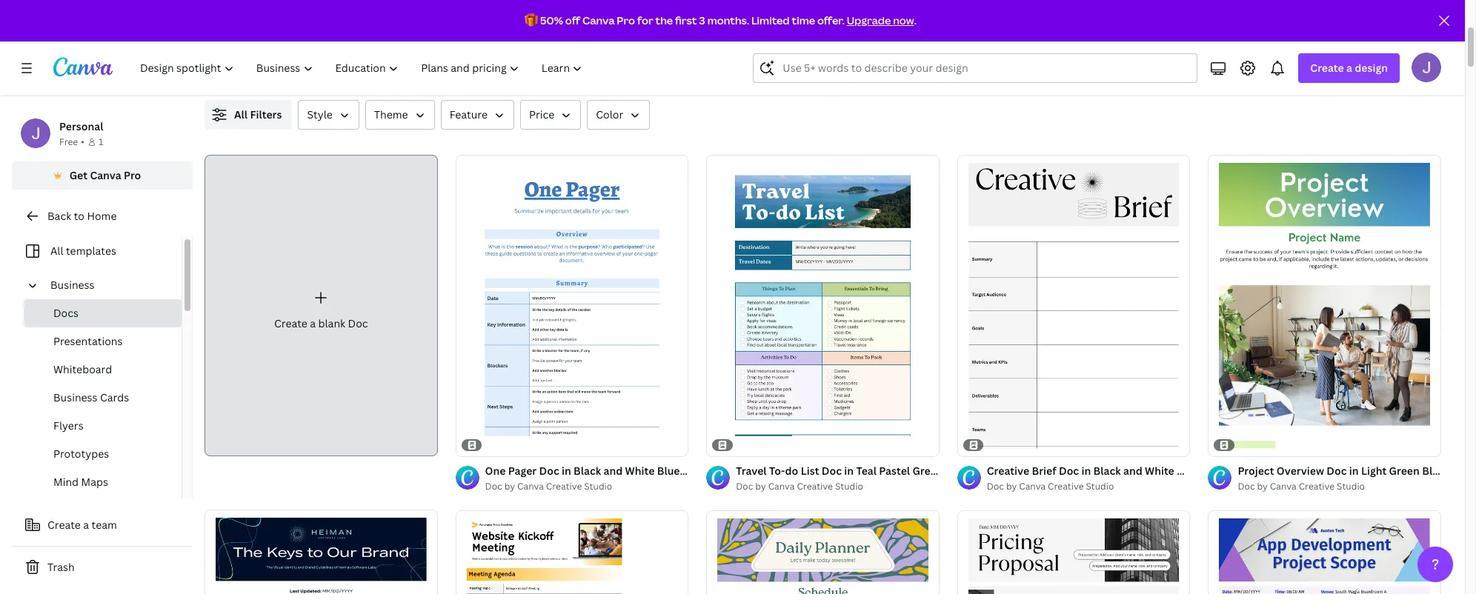 Task type: locate. For each thing, give the bounding box(es) containing it.
1 doc by canva creative studio link from the left
[[485, 479, 689, 494]]

2 horizontal spatial style
[[1249, 464, 1275, 478]]

blank
[[318, 316, 345, 330]]

0 vertical spatial a
[[1347, 61, 1353, 75]]

project overview doc in light green blue vibrant professional style image
[[1208, 155, 1442, 457]]

studio
[[584, 480, 612, 493], [1086, 480, 1114, 493], [835, 480, 863, 493], [1337, 480, 1365, 493]]

business link
[[44, 271, 173, 299]]

business for business
[[50, 278, 95, 292]]

0 horizontal spatial create
[[47, 518, 81, 532]]

first
[[675, 13, 697, 27]]

2 horizontal spatial a
[[1347, 61, 1353, 75]]

canva inside creative brief doc in black and white grey editorial style doc by canva creative studio
[[1019, 480, 1046, 493]]

by inside creative brief doc in black and white grey editorial style doc by canva creative studio
[[1007, 480, 1017, 493]]

all down "back"
[[50, 244, 63, 258]]

studio down project overview doc in light green blue vibran link
[[1337, 480, 1365, 493]]

2 vertical spatial a
[[83, 518, 89, 532]]

2 and from the left
[[1124, 464, 1143, 478]]

personal
[[59, 119, 103, 133]]

creative brief doc in black and white grey editorial style image
[[958, 155, 1191, 457]]

a left team on the bottom left
[[83, 518, 89, 532]]

1 light from the left
[[683, 464, 708, 478]]

1
[[98, 136, 103, 148]]

a left design
[[1347, 61, 1353, 75]]

get canva pro
[[69, 168, 141, 182]]

in left green
[[1350, 464, 1359, 478]]

business inside 'link'
[[53, 391, 98, 405]]

1 black from the left
[[574, 464, 601, 478]]

presentations link
[[24, 328, 182, 356]]

canva inside one pager doc in black and white blue light blue classic professional style doc by canva creative studio
[[517, 480, 544, 493]]

templates for all templates
[[66, 244, 116, 258]]

canva down the overview
[[1270, 480, 1297, 493]]

2 horizontal spatial in
[[1350, 464, 1359, 478]]

1 white from the left
[[625, 464, 655, 478]]

whiteboard
[[53, 362, 112, 377]]

black
[[574, 464, 601, 478], [1094, 464, 1121, 478]]

studio down professional
[[835, 480, 863, 493]]

4 studio from the left
[[1337, 480, 1365, 493]]

months.
[[708, 13, 749, 27]]

2 black from the left
[[1094, 464, 1121, 478]]

1 vertical spatial create
[[274, 316, 308, 330]]

create a blank doc element
[[205, 155, 438, 457]]

a inside dropdown button
[[1347, 61, 1353, 75]]

brand guidelines doc in navy aquamarine bright purple neon tech style image
[[205, 510, 438, 594]]

create left design
[[1311, 61, 1344, 75]]

4 by from the left
[[1257, 480, 1268, 493]]

creative down the overview
[[1299, 480, 1335, 493]]

1 horizontal spatial light
[[1362, 464, 1387, 478]]

mind maps link
[[24, 468, 182, 497]]

in for brief
[[1082, 464, 1091, 478]]

white for blue
[[625, 464, 655, 478]]

travel to-do list doc in teal pastel green pastel purple vibrant professional style image
[[707, 155, 940, 457]]

a inside button
[[83, 518, 89, 532]]

and inside one pager doc in black and white blue light blue classic professional style doc by canva creative studio
[[604, 464, 623, 478]]

0 horizontal spatial a
[[83, 518, 89, 532]]

creative down professional
[[797, 480, 833, 493]]

white
[[625, 464, 655, 478], [1145, 464, 1175, 478]]

style right professional
[[839, 464, 865, 478]]

3 in from the left
[[1350, 464, 1359, 478]]

one pager doc in black and white blue light blue classic professional style link
[[485, 463, 865, 479]]

1 horizontal spatial a
[[310, 316, 316, 330]]

green
[[1389, 464, 1420, 478]]

black for brief
[[1094, 464, 1121, 478]]

create for create a design
[[1311, 61, 1344, 75]]

all for all filters
[[234, 107, 248, 122]]

creative inside the project overview doc in light green blue vibran doc by canva creative studio
[[1299, 480, 1335, 493]]

filters
[[250, 107, 282, 122]]

1 horizontal spatial create
[[274, 316, 308, 330]]

creative up kickoff meeting doc in orange black white professional gradients style image at the bottom of the page
[[546, 480, 582, 493]]

project
[[1238, 464, 1274, 478]]

back
[[47, 209, 71, 223]]

blue
[[657, 464, 680, 478], [710, 464, 733, 478], [1422, 464, 1445, 478]]

white inside one pager doc in black and white blue light blue classic professional style doc by canva creative studio
[[625, 464, 655, 478]]

canva down brief
[[1019, 480, 1046, 493]]

2 in from the left
[[1082, 464, 1091, 478]]

canva right get on the left top of the page
[[90, 168, 121, 182]]

3 studio from the left
[[835, 480, 863, 493]]

0 horizontal spatial templates
[[66, 244, 116, 258]]

doc by canva creative studio link down the overview
[[1238, 480, 1442, 494]]

1 blue from the left
[[657, 464, 680, 478]]

business up docs
[[50, 278, 95, 292]]

0 vertical spatial business
[[50, 278, 95, 292]]

doc by canva creative studio link down brief
[[987, 479, 1191, 494]]

doc by canva creative studio link down the pager
[[485, 479, 689, 494]]

business
[[50, 278, 95, 292], [53, 391, 98, 405]]

doc inside 'element'
[[348, 316, 368, 330]]

light inside the project overview doc in light green blue vibran doc by canva creative studio
[[1362, 464, 1387, 478]]

Search search field
[[783, 54, 1188, 82]]

2 by from the left
[[1007, 480, 1017, 493]]

•
[[81, 136, 84, 148]]

2 horizontal spatial create
[[1311, 61, 1344, 75]]

and
[[604, 464, 623, 478], [1124, 464, 1143, 478]]

studio inside creative brief doc in black and white grey editorial style doc by canva creative studio
[[1086, 480, 1114, 493]]

blue inside the project overview doc in light green blue vibran doc by canva creative studio
[[1422, 464, 1445, 478]]

feature
[[450, 107, 488, 122]]

whiteboard link
[[24, 356, 182, 384]]

style right filters
[[307, 107, 333, 122]]

0 vertical spatial pro
[[617, 13, 635, 27]]

1 horizontal spatial blue
[[710, 464, 733, 478]]

one
[[485, 464, 506, 478]]

1 horizontal spatial and
[[1124, 464, 1143, 478]]

create a blank doc link
[[205, 155, 438, 457]]

doc by canva creative studio link down professional
[[736, 480, 940, 494]]

canva down the pager
[[517, 480, 544, 493]]

pro left for in the top of the page
[[617, 13, 635, 27]]

4 doc by canva creative studio link from the left
[[1238, 480, 1442, 494]]

black inside creative brief doc in black and white grey editorial style doc by canva creative studio
[[1094, 464, 1121, 478]]

0 horizontal spatial light
[[683, 464, 708, 478]]

mind maps
[[53, 475, 108, 489]]

in
[[562, 464, 571, 478], [1082, 464, 1091, 478], [1350, 464, 1359, 478]]

create left the blank
[[274, 316, 308, 330]]

all inside button
[[234, 107, 248, 122]]

2 doc by canva creative studio link from the left
[[987, 479, 1191, 494]]

for
[[637, 13, 653, 27]]

style inside creative brief doc in black and white grey editorial style doc by canva creative studio
[[1249, 464, 1275, 478]]

templates right 549 on the top left of page
[[226, 121, 277, 135]]

in inside creative brief doc in black and white grey editorial style doc by canva creative studio
[[1082, 464, 1091, 478]]

upgrade now button
[[847, 13, 914, 27]]

create for create a blank doc
[[274, 316, 308, 330]]

2 light from the left
[[1362, 464, 1387, 478]]

create inside 'element'
[[274, 316, 308, 330]]

a
[[1347, 61, 1353, 75], [310, 316, 316, 330], [83, 518, 89, 532]]

2 studio from the left
[[1086, 480, 1114, 493]]

business up flyers
[[53, 391, 98, 405]]

black right brief
[[1094, 464, 1121, 478]]

0 horizontal spatial and
[[604, 464, 623, 478]]

style inside one pager doc in black and white blue light blue classic professional style doc by canva creative studio
[[839, 464, 865, 478]]

0 horizontal spatial white
[[625, 464, 655, 478]]

studio up kickoff meeting doc in orange black white professional gradients style image at the bottom of the page
[[584, 480, 612, 493]]

2 horizontal spatial blue
[[1422, 464, 1445, 478]]

home
[[87, 209, 117, 223]]

creative left brief
[[987, 464, 1030, 478]]

studio down creative brief doc in black and white grey editorial style link
[[1086, 480, 1114, 493]]

time
[[792, 13, 815, 27]]

1 studio from the left
[[584, 480, 612, 493]]

549 templates
[[205, 121, 277, 135]]

templates down back to home
[[66, 244, 116, 258]]

0 horizontal spatial all
[[50, 244, 63, 258]]

a left the blank
[[310, 316, 316, 330]]

project scope doc in blue purple corporate geometric style image
[[1208, 511, 1442, 594]]

in right the pager
[[562, 464, 571, 478]]

0 horizontal spatial style
[[307, 107, 333, 122]]

doc by canva creative studio link
[[485, 479, 689, 494], [987, 479, 1191, 494], [736, 480, 940, 494], [1238, 480, 1442, 494]]

black inside one pager doc in black and white blue light blue classic professional style doc by canva creative studio
[[574, 464, 601, 478]]

presentations
[[53, 334, 123, 348]]

by inside the project overview doc in light green blue vibran doc by canva creative studio
[[1257, 480, 1268, 493]]

3 blue from the left
[[1422, 464, 1445, 478]]

and inside creative brief doc in black and white grey editorial style doc by canva creative studio
[[1124, 464, 1143, 478]]

light left classic
[[683, 464, 708, 478]]

0 horizontal spatial blue
[[657, 464, 680, 478]]

1 vertical spatial pro
[[124, 168, 141, 182]]

price
[[529, 107, 555, 122]]

off
[[565, 13, 580, 27]]

1 vertical spatial a
[[310, 316, 316, 330]]

jacob simon image
[[1412, 53, 1442, 82]]

1 vertical spatial templates
[[66, 244, 116, 258]]

in for overview
[[1350, 464, 1359, 478]]

1 horizontal spatial in
[[1082, 464, 1091, 478]]

2 white from the left
[[1145, 464, 1175, 478]]

light
[[683, 464, 708, 478], [1362, 464, 1387, 478]]

1 and from the left
[[604, 464, 623, 478]]

color button
[[587, 100, 650, 130]]

create left team on the bottom left
[[47, 518, 81, 532]]

create inside create a team button
[[47, 518, 81, 532]]

0 vertical spatial all
[[234, 107, 248, 122]]

doc by canva creative studio link for project
[[1238, 480, 1442, 494]]

in inside the project overview doc in light green blue vibran doc by canva creative studio
[[1350, 464, 1359, 478]]

canva
[[583, 13, 615, 27], [90, 168, 121, 182], [517, 480, 544, 493], [1019, 480, 1046, 493], [768, 480, 795, 493], [1270, 480, 1297, 493]]

1 horizontal spatial black
[[1094, 464, 1121, 478]]

light inside one pager doc in black and white blue light blue classic professional style doc by canva creative studio
[[683, 464, 708, 478]]

brief
[[1032, 464, 1057, 478]]

create for create a team
[[47, 518, 81, 532]]

0 horizontal spatial black
[[574, 464, 601, 478]]

trash link
[[12, 553, 193, 583]]

1 in from the left
[[562, 464, 571, 478]]

0 horizontal spatial pro
[[124, 168, 141, 182]]

creative
[[987, 464, 1030, 478], [546, 480, 582, 493], [1048, 480, 1084, 493], [797, 480, 833, 493], [1299, 480, 1335, 493]]

canva right the off
[[583, 13, 615, 27]]

1 horizontal spatial templates
[[226, 121, 277, 135]]

1 vertical spatial business
[[53, 391, 98, 405]]

limited
[[752, 13, 790, 27]]

2 vertical spatial create
[[47, 518, 81, 532]]

a inside 'element'
[[310, 316, 316, 330]]

0 vertical spatial create
[[1311, 61, 1344, 75]]

pro
[[617, 13, 635, 27], [124, 168, 141, 182]]

templates for 549 templates
[[226, 121, 277, 135]]

black right the pager
[[574, 464, 601, 478]]

theme
[[374, 107, 408, 122]]

upgrade
[[847, 13, 891, 27]]

doc by canva creative studio link for creative
[[987, 479, 1191, 494]]

in inside one pager doc in black and white blue light blue classic professional style doc by canva creative studio
[[562, 464, 571, 478]]

in right brief
[[1082, 464, 1091, 478]]

by
[[505, 480, 515, 493], [1007, 480, 1017, 493], [756, 480, 766, 493], [1257, 480, 1268, 493]]

style right the editorial
[[1249, 464, 1275, 478]]

pro up back to home link
[[124, 168, 141, 182]]

white inside creative brief doc in black and white grey editorial style doc by canva creative studio
[[1145, 464, 1175, 478]]

style
[[307, 107, 333, 122], [839, 464, 865, 478], [1249, 464, 1275, 478]]

create a blank doc
[[274, 316, 368, 330]]

0 vertical spatial templates
[[226, 121, 277, 135]]

doc
[[348, 316, 368, 330], [539, 464, 559, 478], [1059, 464, 1079, 478], [1327, 464, 1347, 478], [485, 480, 502, 493], [987, 480, 1004, 493], [736, 480, 753, 493], [1238, 480, 1255, 493]]

0 horizontal spatial in
[[562, 464, 571, 478]]

1 vertical spatial all
[[50, 244, 63, 258]]

1 horizontal spatial style
[[839, 464, 865, 478]]

1 by from the left
[[505, 480, 515, 493]]

50%
[[540, 13, 563, 27]]

style button
[[298, 100, 359, 130]]

1 horizontal spatial white
[[1145, 464, 1175, 478]]

all templates link
[[21, 237, 173, 265]]

creative brief doc in black and white grey editorial style link
[[987, 463, 1275, 479]]

all left filters
[[234, 107, 248, 122]]

None search field
[[753, 53, 1198, 83]]

1 horizontal spatial all
[[234, 107, 248, 122]]

.
[[914, 13, 917, 27]]

create inside 'create a design' dropdown button
[[1311, 61, 1344, 75]]

light left green
[[1362, 464, 1387, 478]]

create
[[1311, 61, 1344, 75], [274, 316, 308, 330], [47, 518, 81, 532]]



Task type: vqa. For each thing, say whether or not it's contained in the screenshot.
All Filters's All
yes



Task type: describe. For each thing, give the bounding box(es) containing it.
one pager doc in black and white blue light blue classic professional style image
[[456, 155, 689, 457]]

mind
[[53, 475, 79, 489]]

3 doc by canva creative studio link from the left
[[736, 480, 940, 494]]

all filters button
[[205, 100, 292, 130]]

pager
[[508, 464, 537, 478]]

offer.
[[818, 13, 845, 27]]

a for team
[[83, 518, 89, 532]]

create a team button
[[12, 511, 193, 540]]

theme button
[[365, 100, 435, 130]]

one pager doc in black and white blue light blue classic professional style doc by canva creative studio
[[485, 464, 865, 493]]

free •
[[59, 136, 84, 148]]

feature button
[[441, 100, 514, 130]]

white for grey
[[1145, 464, 1175, 478]]

create a design
[[1311, 61, 1388, 75]]

kickoff meeting doc in orange black white professional gradients style image
[[456, 511, 689, 594]]

back to home link
[[12, 202, 193, 231]]

top level navigation element
[[130, 53, 596, 83]]

prototypes link
[[24, 440, 182, 468]]

price button
[[520, 100, 581, 130]]

doc by canva creative studio
[[736, 480, 863, 493]]

daily planner doc in pastel purple pastel yellow teal fun patterns illustrations style image
[[707, 511, 940, 594]]

back to home
[[47, 209, 117, 223]]

vibran
[[1448, 464, 1477, 478]]

create a design button
[[1299, 53, 1400, 83]]

canva down professional
[[768, 480, 795, 493]]

cards
[[100, 391, 129, 405]]

docs
[[53, 306, 79, 320]]

classic
[[736, 464, 771, 478]]

the
[[656, 13, 673, 27]]

project overview doc in light green blue vibran link
[[1238, 463, 1477, 480]]

in for pager
[[562, 464, 571, 478]]

creative brief doc in black and white grey editorial style doc by canva creative studio
[[987, 464, 1275, 493]]

team
[[92, 518, 117, 532]]

create a team
[[47, 518, 117, 532]]

prototypes
[[53, 447, 109, 461]]

pro inside get canva pro button
[[124, 168, 141, 182]]

black for pager
[[574, 464, 601, 478]]

get
[[69, 168, 87, 182]]

overview
[[1277, 464, 1325, 478]]

flyers link
[[24, 412, 182, 440]]

business cards
[[53, 391, 129, 405]]

grey
[[1177, 464, 1201, 478]]

3 by from the left
[[756, 480, 766, 493]]

maps
[[81, 475, 108, 489]]

project overview doc in light green blue vibran doc by canva creative studio
[[1238, 464, 1477, 493]]

a for blank
[[310, 316, 316, 330]]

2 blue from the left
[[710, 464, 733, 478]]

all for all templates
[[50, 244, 63, 258]]

549
[[205, 121, 224, 135]]

1 horizontal spatial pro
[[617, 13, 635, 27]]

professional
[[774, 464, 836, 478]]

design
[[1355, 61, 1388, 75]]

flyers
[[53, 419, 84, 433]]

to
[[74, 209, 84, 223]]

a for design
[[1347, 61, 1353, 75]]

business cards link
[[24, 384, 182, 412]]

studio inside one pager doc in black and white blue light blue classic professional style doc by canva creative studio
[[584, 480, 612, 493]]

pricing proposal professional doc in white black grey sleek monochrome style image
[[958, 511, 1191, 594]]

get canva pro button
[[12, 162, 193, 190]]

studio inside the project overview doc in light green blue vibran doc by canva creative studio
[[1337, 480, 1365, 493]]

and for grey
[[1124, 464, 1143, 478]]

now
[[893, 13, 914, 27]]

🎁 50% off canva pro for the first 3 months. limited time offer. upgrade now .
[[525, 13, 917, 27]]

free
[[59, 136, 78, 148]]

creative down brief
[[1048, 480, 1084, 493]]

color
[[596, 107, 624, 122]]

doc by canva creative studio link for one
[[485, 479, 689, 494]]

canva inside the project overview doc in light green blue vibran doc by canva creative studio
[[1270, 480, 1297, 493]]

🎁
[[525, 13, 538, 27]]

business for business cards
[[53, 391, 98, 405]]

editorial
[[1204, 464, 1247, 478]]

style inside button
[[307, 107, 333, 122]]

canva inside button
[[90, 168, 121, 182]]

by inside one pager doc in black and white blue light blue classic professional style doc by canva creative studio
[[505, 480, 515, 493]]

trash
[[47, 560, 75, 574]]

and for blue
[[604, 464, 623, 478]]

3
[[699, 13, 705, 27]]

all filters
[[234, 107, 282, 122]]

creative inside one pager doc in black and white blue light blue classic professional style doc by canva creative studio
[[546, 480, 582, 493]]

all templates
[[50, 244, 116, 258]]



